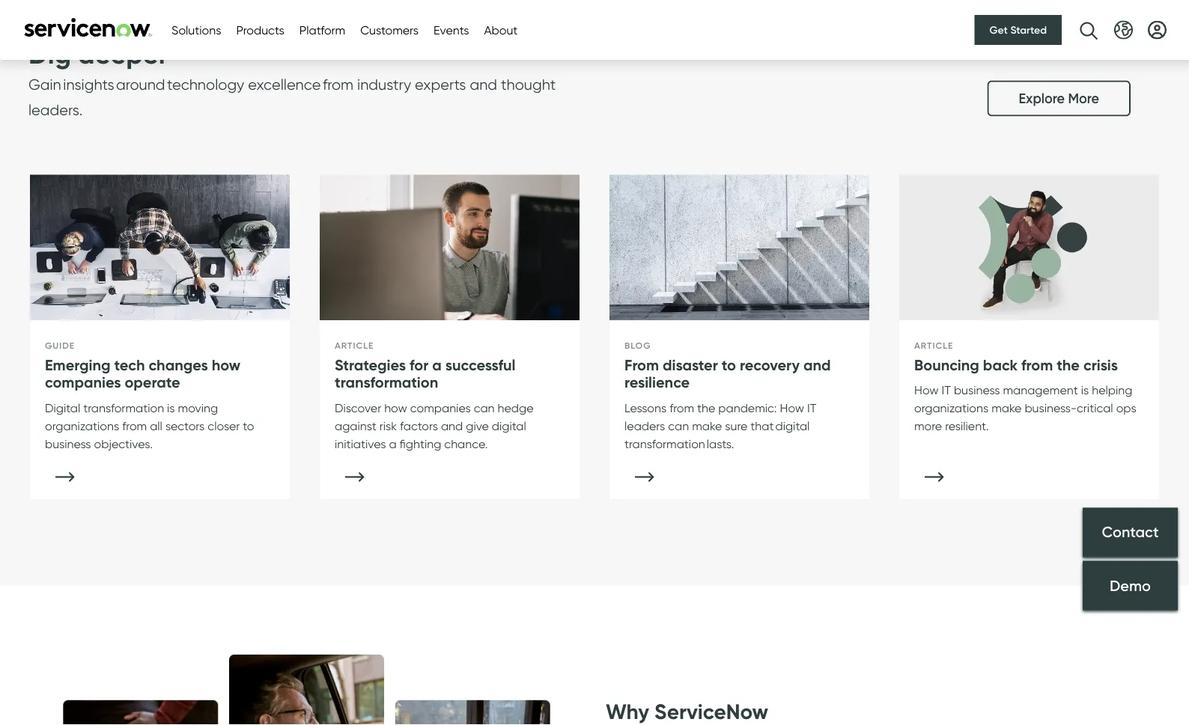 Task type: describe. For each thing, give the bounding box(es) containing it.
servicenow
[[655, 699, 769, 725]]

to inside the from disaster to recovery and resilience
[[722, 356, 736, 375]]

tech
[[114, 356, 145, 375]]

fighting
[[400, 437, 442, 451]]

digital transformation is moving organizations from all sectors closer to business objectives.
[[45, 401, 254, 451]]

a inside strategies for a successful transformation
[[432, 356, 442, 375]]

thought
[[501, 75, 556, 93]]

build a resilience-focused culture for lasting gains image
[[610, 175, 870, 321]]

from disaster to recovery and resilience
[[625, 356, 831, 392]]

customers button
[[360, 21, 419, 39]]

from inside digital transformation is moving organizations from all sectors closer to business objectives.
[[122, 419, 147, 433]]

ops
[[1117, 401, 1137, 416]]

transform your business with the now platform image
[[30, 622, 584, 726]]

is inside digital transformation is moving organizations from all sectors closer to business objectives.
[[167, 401, 175, 415]]

about
[[484, 22, 518, 37]]

can inside the discover how companies can hedge against risk factors and give digital initiatives a fighting chance.
[[474, 401, 495, 415]]

0 vertical spatial the
[[1057, 356, 1080, 375]]

closer
[[208, 419, 240, 433]]

transformation inside strategies for a successful transformation
[[335, 373, 438, 392]]

how it business management is helping organizations make business-critical ops more resilient.
[[915, 383, 1137, 434]]

that digital
[[751, 419, 810, 433]]

contact link
[[1083, 508, 1179, 558]]

it inside lessons from the pandemic: how it leaders can make sure that digital transformation lasts.
[[808, 401, 817, 415]]

business-
[[1025, 401, 1077, 416]]

from
[[625, 356, 659, 375]]

recovery
[[740, 356, 800, 375]]

more
[[1069, 90, 1100, 107]]

solutions button
[[172, 21, 221, 39]]

to inside digital transformation is moving organizations from all sectors closer to business objectives.
[[243, 419, 254, 433]]

platform
[[299, 22, 346, 37]]

events button
[[434, 21, 469, 39]]

emerging
[[45, 356, 111, 375]]

digital
[[45, 401, 80, 415]]

leaders.
[[28, 101, 83, 119]]

business inside how it business management is helping organizations make business-critical ops more resilient.
[[954, 383, 1001, 398]]

solutions
[[172, 22, 221, 37]]

about button
[[484, 21, 518, 39]]

resilience
[[625, 373, 690, 392]]

it inside how it business management is helping organizations make business-critical ops more resilient.
[[942, 383, 951, 398]]

for
[[410, 356, 429, 375]]

initiatives
[[335, 437, 386, 451]]

pandemic:
[[719, 401, 777, 415]]

gain insights around technology
[[28, 75, 244, 93]]

how inside the emerging tech changes how companies operate
[[212, 356, 241, 375]]

explore
[[1019, 90, 1065, 107]]

transformation inside digital transformation is moving organizations from all sectors closer to business objectives.
[[83, 401, 164, 415]]

customers
[[360, 22, 419, 37]]

resilient.
[[946, 419, 990, 434]]

get started link
[[975, 15, 1062, 45]]

experts
[[415, 75, 466, 93]]

bouncing
[[915, 356, 980, 375]]

transformation lasts.
[[625, 437, 735, 451]]

discover
[[335, 401, 381, 415]]

successful
[[446, 356, 516, 375]]

excellence from
[[248, 75, 354, 93]]

dig deeper gain insights around technology excellence from industry experts and thought leaders.
[[28, 37, 556, 119]]

industry
[[357, 75, 411, 93]]

bouncing back from the crisis
[[915, 356, 1119, 375]]

products
[[236, 22, 284, 37]]

products button
[[236, 21, 284, 39]]

factors
[[400, 419, 438, 433]]

all
[[150, 419, 163, 433]]

back
[[984, 356, 1018, 375]]

risk
[[380, 419, 397, 433]]

discover how companies can hedge against risk factors and give digital initiatives a fighting chance.
[[335, 401, 534, 451]]



Task type: vqa. For each thing, say whether or not it's contained in the screenshot.
the the within 'Get the support and tools you need for every step of your upgrade journey.'
no



Task type: locate. For each thing, give the bounding box(es) containing it.
it down bouncing
[[942, 383, 951, 398]]

1 vertical spatial can
[[669, 419, 689, 433]]

hedge
[[498, 401, 534, 415]]

1 horizontal spatial organizations
[[915, 401, 989, 416]]

and right recovery
[[804, 356, 831, 375]]

1 vertical spatial the
[[698, 401, 716, 415]]

how up that digital
[[780, 401, 805, 415]]

1 vertical spatial is
[[167, 401, 175, 415]]

and inside the discover how companies can hedge against risk factors and give digital initiatives a fighting chance.
[[441, 419, 463, 433]]

companies inside the discover how companies can hedge against risk factors and give digital initiatives a fighting chance.
[[410, 401, 471, 415]]

disaster
[[663, 356, 718, 375]]

0 horizontal spatial how
[[780, 401, 805, 415]]

strategies for a successful transformation
[[335, 356, 516, 392]]

companies inside the emerging tech changes how companies operate
[[45, 373, 121, 392]]

is inside how it business management is helping organizations make business-critical ops more resilient.
[[1082, 383, 1090, 398]]

platform button
[[299, 21, 346, 39]]

sectors
[[166, 419, 205, 433]]

0 vertical spatial is
[[1082, 383, 1090, 398]]

the left crisis
[[1057, 356, 1080, 375]]

0 horizontal spatial business
[[45, 437, 91, 451]]

get started
[[990, 24, 1047, 36]]

0 vertical spatial make
[[992, 401, 1022, 416]]

and inside the from disaster to recovery and resilience
[[804, 356, 831, 375]]

make down management
[[992, 401, 1022, 416]]

0 vertical spatial it
[[942, 383, 951, 398]]

0 vertical spatial business
[[954, 383, 1001, 398]]

0 horizontal spatial companies
[[45, 373, 121, 392]]

1 vertical spatial how
[[780, 401, 805, 415]]

0 horizontal spatial make
[[692, 419, 723, 433]]

a down risk
[[389, 437, 397, 451]]

why
[[606, 699, 650, 725]]

from
[[1022, 356, 1054, 375], [670, 401, 695, 415], [122, 419, 147, 433]]

to right disaster
[[722, 356, 736, 375]]

how
[[915, 383, 939, 398], [780, 401, 805, 415]]

more
[[915, 419, 943, 434]]

from up management
[[1022, 356, 1054, 375]]

1 horizontal spatial a
[[432, 356, 442, 375]]

moving
[[178, 401, 218, 415]]

1 vertical spatial organizations
[[45, 419, 119, 433]]

0 horizontal spatial can
[[474, 401, 495, 415]]

it
[[942, 383, 951, 398], [808, 401, 817, 415]]

organizations up resilient.
[[915, 401, 989, 416]]

lessons from the pandemic: how it leaders can make sure that digital transformation lasts.
[[625, 401, 817, 451]]

chance.
[[445, 437, 488, 451]]

1 vertical spatial from
[[670, 401, 695, 415]]

give
[[466, 419, 489, 433]]

0 vertical spatial from
[[1022, 356, 1054, 375]]

1 horizontal spatial to
[[722, 356, 736, 375]]

1 vertical spatial business
[[45, 437, 91, 451]]

0 horizontal spatial and
[[441, 419, 463, 433]]

how inside the discover how companies can hedge against risk factors and give digital initiatives a fighting chance.
[[384, 401, 407, 415]]

get
[[990, 24, 1008, 36]]

digital
[[492, 419, 527, 433]]

0 vertical spatial can
[[474, 401, 495, 415]]

1 vertical spatial companies
[[410, 401, 471, 415]]

helping
[[1093, 383, 1133, 398]]

and
[[470, 75, 497, 93], [804, 356, 831, 375], [441, 419, 463, 433]]

companies up digital
[[45, 373, 121, 392]]

is up critical at the right bottom of page
[[1082, 383, 1090, 398]]

make left sure
[[692, 419, 723, 433]]

from up objectives.
[[122, 419, 147, 433]]

1 vertical spatial a
[[389, 437, 397, 451]]

business inside digital transformation is moving organizations from all sectors closer to business objectives.
[[45, 437, 91, 451]]

is
[[1082, 383, 1090, 398], [167, 401, 175, 415]]

make inside how it business management is helping organizations make business-critical ops more resilient.
[[992, 401, 1022, 416]]

a right for
[[432, 356, 442, 375]]

to
[[722, 356, 736, 375], [243, 419, 254, 433]]

1 vertical spatial to
[[243, 419, 254, 433]]

organizations
[[915, 401, 989, 416], [45, 419, 119, 433]]

demo link
[[1083, 561, 1179, 611]]

emerging tech changes how companies operate
[[45, 356, 241, 392]]

servicenow image
[[22, 18, 154, 37]]

make
[[992, 401, 1022, 416], [692, 419, 723, 433]]

0 horizontal spatial how
[[212, 356, 241, 375]]

the inside lessons from the pandemic: how it leaders can make sure that digital transformation lasts.
[[698, 401, 716, 415]]

0 horizontal spatial from
[[122, 419, 147, 433]]

1 vertical spatial make
[[692, 419, 723, 433]]

1 horizontal spatial companies
[[410, 401, 471, 415]]

0 horizontal spatial is
[[167, 401, 175, 415]]

objectives.
[[94, 437, 153, 451]]

0 vertical spatial to
[[722, 356, 736, 375]]

1 horizontal spatial how
[[915, 383, 939, 398]]

a
[[432, 356, 442, 375], [389, 437, 397, 451]]

operate
[[125, 373, 180, 392]]

how up risk
[[384, 401, 407, 415]]

1 horizontal spatial business
[[954, 383, 1001, 398]]

transformation
[[335, 373, 438, 392], [83, 401, 164, 415]]

0 vertical spatial transformation
[[335, 373, 438, 392]]

1 horizontal spatial make
[[992, 401, 1022, 416]]

2 horizontal spatial and
[[804, 356, 831, 375]]

deeper
[[78, 37, 168, 70]]

2 vertical spatial from
[[122, 419, 147, 433]]

1 horizontal spatial it
[[942, 383, 951, 398]]

0 vertical spatial how
[[915, 383, 939, 398]]

explore more
[[1019, 90, 1100, 107]]

and up chance.
[[441, 419, 463, 433]]

1 horizontal spatial how
[[384, 401, 407, 415]]

the
[[1057, 356, 1080, 375], [698, 401, 716, 415]]

sure
[[725, 419, 748, 433]]

having a solid digital foundation moves business forward image
[[30, 175, 290, 321]]

lessons
[[625, 401, 667, 415]]

0 horizontal spatial it
[[808, 401, 817, 415]]

transformation up discover
[[335, 373, 438, 392]]

can up transformation lasts.
[[669, 419, 689, 433]]

it up that digital
[[808, 401, 817, 415]]

strategies
[[335, 356, 406, 375]]

a inside the discover how companies can hedge against risk factors and give digital initiatives a fighting chance.
[[389, 437, 397, 451]]

demo
[[1110, 577, 1152, 595]]

business
[[954, 383, 1001, 398], [45, 437, 91, 451]]

0 horizontal spatial transformation
[[83, 401, 164, 415]]

companies up factors
[[410, 401, 471, 415]]

organizations down digital
[[45, 419, 119, 433]]

leaders
[[625, 419, 666, 433]]

2 horizontal spatial from
[[1022, 356, 1054, 375]]

changes
[[149, 356, 208, 375]]

0 horizontal spatial a
[[389, 437, 397, 451]]

can up give
[[474, 401, 495, 415]]

stabilizing and recovering from the pandemic with itbm image
[[900, 175, 1160, 321]]

crisis
[[1084, 356, 1119, 375]]

and right experts on the top
[[470, 75, 497, 93]]

transformation strategies that yield strong results image
[[320, 175, 580, 321]]

explore more link
[[988, 80, 1131, 116]]

1 vertical spatial and
[[804, 356, 831, 375]]

critical
[[1077, 401, 1114, 416]]

business down digital
[[45, 437, 91, 451]]

0 vertical spatial organizations
[[915, 401, 989, 416]]

1 horizontal spatial and
[[470, 75, 497, 93]]

companies
[[45, 373, 121, 392], [410, 401, 471, 415]]

0 vertical spatial and
[[470, 75, 497, 93]]

1 vertical spatial how
[[384, 401, 407, 415]]

0 horizontal spatial the
[[698, 401, 716, 415]]

0 horizontal spatial to
[[243, 419, 254, 433]]

how down bouncing
[[915, 383, 939, 398]]

is up sectors
[[167, 401, 175, 415]]

make inside lessons from the pandemic: how it leaders can make sure that digital transformation lasts.
[[692, 419, 723, 433]]

1 vertical spatial it
[[808, 401, 817, 415]]

1 horizontal spatial transformation
[[335, 373, 438, 392]]

against
[[335, 419, 377, 433]]

0 vertical spatial companies
[[45, 373, 121, 392]]

how
[[212, 356, 241, 375], [384, 401, 407, 415]]

the down the from disaster to recovery and resilience
[[698, 401, 716, 415]]

go to servicenow account image
[[1149, 21, 1167, 39]]

1 horizontal spatial the
[[1057, 356, 1080, 375]]

how right changes
[[212, 356, 241, 375]]

organizations inside how it business management is helping organizations make business-critical ops more resilient.
[[915, 401, 989, 416]]

dig
[[28, 37, 71, 70]]

to right the closer
[[243, 419, 254, 433]]

can
[[474, 401, 495, 415], [669, 419, 689, 433]]

how inside how it business management is helping organizations make business-critical ops more resilient.
[[915, 383, 939, 398]]

organizations inside digital transformation is moving organizations from all sectors closer to business objectives.
[[45, 419, 119, 433]]

1 horizontal spatial can
[[669, 419, 689, 433]]

how inside lessons from the pandemic: how it leaders can make sure that digital transformation lasts.
[[780, 401, 805, 415]]

started
[[1011, 24, 1047, 36]]

1 horizontal spatial is
[[1082, 383, 1090, 398]]

from inside lessons from the pandemic: how it leaders can make sure that digital transformation lasts.
[[670, 401, 695, 415]]

business down back
[[954, 383, 1001, 398]]

can inside lessons from the pandemic: how it leaders can make sure that digital transformation lasts.
[[669, 419, 689, 433]]

1 vertical spatial transformation
[[83, 401, 164, 415]]

why servicenow
[[606, 699, 769, 725]]

0 vertical spatial a
[[432, 356, 442, 375]]

from down resilience
[[670, 401, 695, 415]]

2 vertical spatial and
[[441, 419, 463, 433]]

1 horizontal spatial from
[[670, 401, 695, 415]]

and inside dig deeper gain insights around technology excellence from industry experts and thought leaders.
[[470, 75, 497, 93]]

0 vertical spatial how
[[212, 356, 241, 375]]

0 horizontal spatial organizations
[[45, 419, 119, 433]]

management
[[1004, 383, 1079, 398]]

transformation up objectives.
[[83, 401, 164, 415]]

contact
[[1102, 523, 1159, 542]]

events
[[434, 22, 469, 37]]



